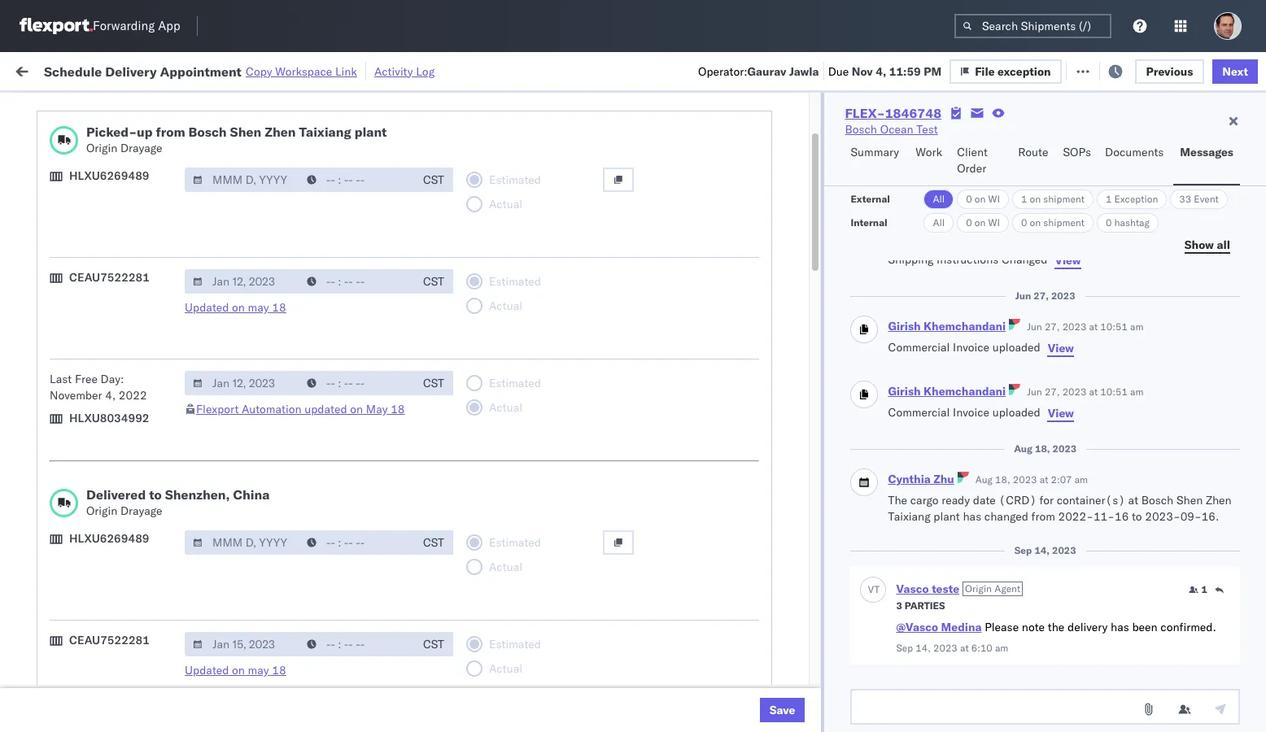 Task type: locate. For each thing, give the bounding box(es) containing it.
2 hlxu6269489 from the top
[[69, 532, 149, 546]]

18 for china
[[272, 663, 286, 678]]

2 cst from the top
[[423, 274, 444, 289]]

0 vertical spatial pdt,
[[318, 163, 344, 178]]

angeles, inside confirm pickup from los angeles, ca
[[168, 441, 213, 455]]

3 karl from the top
[[849, 665, 870, 679]]

appointment for 11:59 pm pdt, nov 4, 2022
[[133, 270, 200, 284]]

plant down ready
[[934, 509, 960, 524]]

1 vertical spatial 11:59 pm pst, dec 13, 2022
[[262, 414, 418, 429]]

cynthia
[[888, 472, 931, 487]]

0 vertical spatial clearance
[[126, 154, 178, 169]]

3 -- : -- -- text field from the top
[[299, 371, 414, 396]]

from for "schedule pickup from los angeles, ca" "button" related to 11:59 pm pst, jan 12, 2023
[[127, 512, 150, 527]]

2 vertical spatial jun
[[1027, 386, 1043, 398]]

dec up 11:59 pm pst, jan 12, 2023
[[339, 486, 360, 500]]

cst
[[423, 173, 444, 187], [423, 274, 444, 289], [423, 376, 444, 391], [423, 536, 444, 550], [423, 637, 444, 652]]

angeles, for 11:59 pm pdt, nov 4, 2022
[[175, 298, 219, 312]]

1846748
[[885, 105, 942, 121], [934, 199, 983, 214], [934, 235, 983, 249], [934, 271, 983, 285], [934, 306, 983, 321], [934, 342, 983, 357]]

hlxu6269489 down workitem button
[[69, 168, 149, 183]]

2023 down msdu7304509
[[1052, 545, 1077, 557]]

0 on wi for 0
[[966, 217, 1000, 229]]

1 10:51 from the top
[[1101, 321, 1128, 333]]

2 vertical spatial abcdefg78456546
[[1109, 486, 1218, 500]]

at inside @vasco medina please note the delivery has been confirmed. sep 14, 2023 at 6:10 am
[[960, 642, 969, 655]]

1 horizontal spatial work
[[916, 145, 943, 160]]

test123456
[[1109, 199, 1177, 214], [1109, 306, 1177, 321]]

2 vertical spatial clearance
[[126, 656, 178, 670]]

2 ocean fcl from the top
[[498, 199, 555, 214]]

1 vertical spatial work
[[916, 145, 943, 160]]

4 mmm d, yyyy text field from the top
[[185, 531, 300, 555]]

1 0 on wi from the top
[[966, 193, 1000, 205]]

uetu5238478 for confirm pickup from los angeles, ca
[[1090, 449, 1169, 464]]

shen inside the picked-up from bosch shen zhen taixiang plant origin drayage
[[230, 124, 261, 140]]

-- : -- -- text field up may
[[299, 371, 414, 396]]

2 upload from the top
[[37, 333, 74, 348]]

2 vertical spatial customs
[[77, 656, 123, 670]]

at inside the cargo ready date (crd) for container(s)  at bosch shen zhen taixiang plant has changed from 2022-11-16 to 2023-09-16.
[[1129, 493, 1139, 508]]

schedule pickup from rotterdam, netherlands button
[[37, 583, 231, 617]]

18, for aug 18, 2023
[[1035, 443, 1050, 455]]

1 vertical spatial 11:59 pm pdt, nov 4, 2022
[[262, 306, 412, 321]]

0 horizontal spatial sep
[[897, 642, 913, 655]]

1 upload customs clearance documents link from the top
[[37, 153, 231, 186]]

2 vertical spatial schedule delivery appointment button
[[37, 556, 200, 573]]

1 vertical spatial hlxu6269489
[[69, 532, 149, 546]]

5 ceau7522281, from the top
[[1003, 342, 1086, 357]]

aug up date
[[976, 474, 993, 486]]

0 vertical spatial updated
[[185, 300, 229, 315]]

1 khemchandani from the top
[[924, 319, 1006, 334]]

3 2130387 from the top
[[934, 665, 983, 679]]

file exception
[[988, 63, 1064, 78], [975, 64, 1051, 79]]

november
[[50, 388, 102, 403]]

jawla
[[789, 64, 819, 79]]

1 vertical spatial upload customs clearance documents link
[[37, 333, 231, 365]]

18 down mmm d, yyyy text box
[[272, 663, 286, 678]]

all button down flex-1660288
[[924, 190, 954, 209]]

0 vertical spatial uploaded
[[993, 340, 1041, 355]]

0 up the changed
[[1022, 217, 1028, 229]]

1 vertical spatial sep
[[897, 642, 913, 655]]

from inside confirm pickup from los angeles, ca
[[120, 441, 144, 455]]

13, right updated
[[369, 414, 387, 429]]

6 schedule pickup from los angeles, ca from the top
[[37, 620, 219, 651]]

1 vertical spatial aug
[[1014, 443, 1033, 455]]

2 karl from the top
[[849, 593, 870, 608]]

1 jun 27, 2023 at 10:51 am from the top
[[1027, 321, 1144, 333]]

0 vertical spatial 14,
[[1035, 545, 1050, 557]]

3 flex-2130387 from the top
[[899, 665, 983, 679]]

flex-2130387 for 8:30 pm pst, jan 23, 2023
[[899, 557, 983, 572]]

1 vertical spatial clearance
[[126, 333, 178, 348]]

flex-
[[845, 105, 885, 121], [899, 163, 934, 178], [899, 199, 934, 214], [899, 235, 934, 249], [899, 271, 934, 285], [899, 306, 934, 321], [899, 342, 934, 357], [899, 378, 934, 393], [899, 414, 934, 429], [899, 450, 934, 464], [899, 486, 934, 500], [899, 521, 934, 536], [899, 557, 934, 572], [899, 593, 934, 608], [899, 629, 934, 643], [899, 665, 934, 679]]

no
[[385, 101, 398, 113]]

los for 11:59 pm pdt, nov 4, 2022
[[153, 298, 172, 312]]

hlxu6269489, for fifth "schedule pickup from los angeles, ca" "button" from the bottom
[[1089, 234, 1173, 249]]

dec
[[345, 378, 366, 393], [345, 414, 366, 429], [338, 450, 359, 464], [339, 486, 360, 500]]

1 vertical spatial uploaded
[[993, 405, 1041, 420]]

upload customs clearance documents down workitem button
[[37, 154, 178, 185]]

1 vertical spatial updated on may 18 button
[[185, 663, 286, 678]]

3 lhuu7894563, uetu5238478 from the top
[[1003, 449, 1169, 464]]

1 horizontal spatial 18,
[[1035, 443, 1050, 455]]

0 vertical spatial zhen
[[265, 124, 296, 140]]

los inside confirm pickup from los angeles, ca
[[147, 441, 165, 455]]

0 vertical spatial shipment
[[1044, 193, 1085, 205]]

0 horizontal spatial taixiang
[[299, 124, 351, 140]]

aug 18, 2023
[[1014, 443, 1077, 455]]

1 vertical spatial flexport demo consignee
[[604, 521, 737, 536]]

abcdefg78456546 for 6:00 am pst, dec 24, 2022
[[1109, 486, 1218, 500]]

invoice for middle view button
[[953, 340, 990, 355]]

jun 27, 2023 at 10:51 am down 'jun 27, 2023'
[[1027, 321, 1144, 333]]

6 schedule pickup from los angeles, ca button from the top
[[37, 619, 231, 653]]

batch action
[[1175, 63, 1245, 78]]

1 horizontal spatial to
[[1132, 509, 1143, 524]]

updated for zhen
[[185, 300, 229, 315]]

14, down msdu7304509
[[1035, 545, 1050, 557]]

0 vertical spatial 13,
[[369, 378, 387, 393]]

has inside @vasco medina please note the delivery has been confirmed. sep 14, 2023 at 6:10 am
[[1111, 620, 1130, 635]]

numbers for mbl/mawb numbers
[[1168, 133, 1208, 145]]

0 vertical spatial gvcu5265864
[[1003, 557, 1083, 571]]

los for 11:59 pm pst, dec 13, 2022
[[153, 369, 172, 384]]

dec up may
[[345, 378, 366, 393]]

uetu5238478 for schedule pickup from los angeles, ca
[[1090, 378, 1169, 392]]

customs down picked-
[[77, 154, 123, 169]]

due nov 4, 11:59 pm
[[828, 64, 942, 79]]

confirm left the delivered
[[37, 485, 79, 499]]

jun up aug 18, 2023
[[1027, 386, 1043, 398]]

vandelay
[[710, 629, 757, 643]]

-- : -- -- text field up "28,"
[[299, 632, 414, 657]]

2023 right "28,"
[[379, 665, 408, 679]]

1 updated from the top
[[185, 300, 229, 315]]

customs down netherlands at the bottom of page
[[77, 656, 123, 670]]

0 vertical spatial customs
[[77, 154, 123, 169]]

2 vertical spatial origin
[[965, 583, 992, 595]]

shipment for 1 on shipment
[[1044, 193, 1085, 205]]

view down 0 on shipment
[[1055, 253, 1082, 268]]

1 vertical spatial schedule delivery appointment button
[[37, 412, 200, 430]]

27, down the changed
[[1034, 290, 1049, 302]]

for left work,
[[156, 101, 170, 113]]

1 vertical spatial am
[[290, 486, 308, 500]]

progress
[[255, 101, 296, 113]]

delivery inside confirm delivery link
[[82, 485, 124, 499]]

view inside shipping instructions changed view
[[1055, 253, 1082, 268]]

consignee for flex-1660288
[[683, 163, 737, 178]]

invoice for view button to the bottom
[[953, 405, 990, 420]]

0 vertical spatial girish khemchandani button
[[888, 319, 1006, 334]]

integration up vandelay at the right bottom
[[710, 593, 766, 608]]

t
[[875, 583, 880, 596]]

vandelay west
[[710, 629, 786, 643]]

wi up shipping instructions changed view
[[989, 217, 1000, 229]]

confirm inside confirm pickup from los angeles, ca
[[37, 441, 79, 455]]

4 integration from the top
[[710, 700, 766, 715]]

hlxu6269489, for schedule delivery appointment button corresponding to 11:59 pm pdt, nov 4, 2022
[[1089, 270, 1173, 285]]

maeu9408431 down 'maeu9736123'
[[1109, 557, 1191, 572]]

work button
[[909, 138, 951, 186]]

1 exception
[[1106, 193, 1159, 205]]

view button down 'jun 27, 2023'
[[1047, 340, 1075, 357]]

upload customs clearance documents for 12:00
[[37, 154, 178, 185]]

2 vertical spatial view
[[1048, 406, 1074, 421]]

-- : -- -- text field
[[299, 168, 414, 192], [299, 269, 414, 294], [299, 371, 414, 396], [299, 632, 414, 657]]

shenzhen,
[[165, 487, 230, 503]]

0 vertical spatial 11:59 pm pdt, nov 4, 2022
[[262, 271, 412, 285]]

previous button
[[1135, 59, 1205, 83]]

abcdefg78456546 for 4:00 pm pst, dec 23, 2022
[[1109, 450, 1218, 464]]

hlxu6269489, for 1st "schedule pickup from los angeles, ca" "button" from the top
[[1089, 199, 1173, 213]]

pickup for "schedule pickup from los angeles, ca" "button" related to 11:59 pm pst, jan 12, 2023
[[89, 512, 124, 527]]

wi
[[989, 193, 1000, 205], [989, 217, 1000, 229]]

1 vertical spatial commercial invoice uploaded view
[[888, 405, 1074, 421]]

delivery for 8:30 pm pst, jan 23, 2023
[[89, 556, 130, 571]]

schedule pickup from los angeles, ca link for 11:59 pm pdt, nov 4, 2022
[[37, 297, 231, 329]]

ceau7522281,
[[1003, 199, 1086, 213], [1003, 234, 1086, 249], [1003, 270, 1086, 285], [1003, 306, 1086, 321], [1003, 342, 1086, 357]]

1 all from the top
[[933, 193, 945, 205]]

appointment for 8:30 pm pst, jan 23, 2023
[[133, 556, 200, 571]]

pickup for confirm pickup from los angeles, ca button
[[82, 441, 117, 455]]

pickup inside confirm pickup from los angeles, ca
[[82, 441, 117, 455]]

3 lhuu7894563, from the top
[[1003, 449, 1087, 464]]

1 vertical spatial drayage
[[120, 504, 162, 519]]

work,
[[172, 101, 198, 113]]

-- : -- -- text field for 1st mmm d, yyyy text field from the top
[[299, 168, 414, 192]]

workitem button
[[10, 129, 236, 146]]

3 abcdefg78456546 from the top
[[1109, 486, 1218, 500]]

10:51 for view button to the bottom
[[1101, 386, 1128, 398]]

1 upload from the top
[[37, 154, 74, 169]]

maeu9408431 for 8:30 pm pst, jan 23, 2023
[[1109, 557, 1191, 572]]

2 : from the left
[[378, 101, 381, 113]]

drayage
[[120, 141, 162, 155], [120, 504, 162, 519]]

1 vertical spatial upload customs clearance documents
[[37, 333, 178, 364]]

2 girish khemchandani button from the top
[[888, 384, 1006, 399]]

1 vertical spatial commercial
[[888, 405, 950, 420]]

v t
[[868, 583, 880, 596]]

origin down picked-
[[86, 141, 118, 155]]

clearance up last free day: november 4, 2022
[[126, 333, 178, 348]]

MMM D, YYYY text field
[[185, 632, 300, 657]]

1 : from the left
[[118, 101, 121, 113]]

1 vertical spatial 18,
[[996, 474, 1011, 486]]

2 customs from the top
[[77, 333, 123, 348]]

0 vertical spatial plant
[[355, 124, 387, 140]]

2 vertical spatial upload customs clearance documents link
[[37, 655, 231, 687]]

flex-1846748 button
[[873, 195, 986, 218], [873, 195, 986, 218], [873, 231, 986, 254], [873, 231, 986, 254], [873, 267, 986, 289], [873, 267, 986, 289], [873, 302, 986, 325], [873, 302, 986, 325], [873, 338, 986, 361], [873, 338, 986, 361]]

zhen inside the picked-up from bosch shen zhen taixiang plant origin drayage
[[265, 124, 296, 140]]

gvcu5265864 down abcd1234560
[[1003, 664, 1083, 679]]

1 vertical spatial 2130387
[[934, 593, 983, 608]]

0 vertical spatial schedule delivery appointment link
[[37, 269, 200, 285]]

jun 27, 2023 at 10:51 am up aug 18, 2023
[[1027, 386, 1144, 398]]

integration down vandelay at the right bottom
[[710, 665, 766, 679]]

upload down netherlands at the bottom of page
[[37, 656, 74, 670]]

14, down @vasco
[[916, 642, 931, 655]]

test123456 for 1st "schedule pickup from los angeles, ca" "button" from the top
[[1109, 199, 1177, 214]]

2 0 on wi from the top
[[966, 217, 1000, 229]]

11:59 pm pdt, nov 4, 2022 for schedule delivery appointment
[[262, 271, 412, 285]]

2023 down @vasco medina button
[[934, 642, 958, 655]]

5 cst from the top
[[423, 637, 444, 652]]

0 vertical spatial has
[[963, 509, 982, 524]]

1 uetu5238478 from the top
[[1090, 378, 1169, 392]]

hlxu6269489, for "schedule pickup from los angeles, ca" "button" related to 11:59 pm pdt, nov 4, 2022
[[1089, 306, 1173, 321]]

mbl/mawb numbers button
[[1101, 129, 1267, 146]]

1 all button from the top
[[924, 190, 954, 209]]

1 up 0 on shipment
[[1022, 193, 1028, 205]]

1 maeu9408431 from the top
[[1109, 557, 1191, 572]]

24, up '12,'
[[363, 486, 381, 500]]

ceau7522281 for delivered to shenzhen, china
[[69, 633, 150, 648]]

8:30 down 6:00
[[262, 557, 287, 572]]

2023 down 'jun 27, 2023'
[[1063, 321, 1087, 333]]

1 schedule delivery appointment link from the top
[[37, 269, 200, 285]]

from inside schedule pickup from rotterdam, netherlands
[[127, 584, 150, 599]]

numbers inside container numbers
[[1003, 139, 1043, 151]]

operator:
[[698, 64, 748, 79]]

aug left 19,
[[347, 163, 368, 178]]

girish khemchandani
[[888, 319, 1006, 334], [888, 384, 1006, 399]]

jan for 24,
[[345, 629, 363, 643]]

0 vertical spatial girish
[[888, 319, 921, 334]]

1 lhuu7894563, from the top
[[1003, 378, 1087, 392]]

1 hlxu6269489, from the top
[[1089, 199, 1173, 213]]

11:59 pm pdt, nov 4, 2022
[[262, 271, 412, 285], [262, 306, 412, 321]]

delivery
[[105, 63, 157, 79], [89, 270, 130, 284], [89, 413, 130, 428], [82, 485, 124, 499], [89, 556, 130, 571]]

1 vertical spatial taixiang
[[888, 509, 931, 524]]

10:51
[[1101, 321, 1128, 333], [1101, 386, 1128, 398]]

11:59 pm pst, dec 13, 2022 up "4:00 pm pst, dec 23, 2022"
[[262, 414, 418, 429]]

0 horizontal spatial plant
[[355, 124, 387, 140]]

flex-2130387 button
[[873, 553, 986, 576], [873, 553, 986, 576], [873, 589, 986, 612], [873, 589, 986, 612], [873, 661, 986, 683], [873, 661, 986, 683]]

documents up exception
[[1105, 145, 1164, 160]]

1 clearance from the top
[[126, 154, 178, 169]]

mmm d, yyyy text field down china
[[185, 531, 300, 555]]

updated on may 18 up "11:00"
[[185, 300, 286, 315]]

upload customs clearance documents link down workitem button
[[37, 153, 231, 186]]

2022 inside last free day: november 4, 2022
[[119, 388, 147, 403]]

documents
[[1105, 145, 1164, 160], [37, 171, 96, 185], [37, 350, 96, 364], [37, 672, 96, 687]]

updated for drayage
[[185, 663, 229, 678]]

1 vertical spatial jun
[[1027, 321, 1043, 333]]

ocean fcl
[[498, 163, 555, 178], [498, 199, 555, 214], [498, 271, 555, 285], [498, 306, 555, 321], [498, 342, 555, 357], [498, 378, 555, 393], [498, 414, 555, 429], [498, 450, 555, 464], [498, 521, 555, 536], [498, 557, 555, 572], [498, 629, 555, 643], [498, 665, 555, 679]]

2 uploaded from the top
[[993, 405, 1041, 420]]

7 ca from the top
[[37, 636, 53, 651]]

0 vertical spatial 23,
[[362, 450, 380, 464]]

0 vertical spatial invoice
[[953, 340, 990, 355]]

for inside the cargo ready date (crd) for container(s)  at bosch shen zhen taixiang plant has changed from 2022-11-16 to 2023-09-16.
[[1040, 493, 1054, 508]]

1 upload customs clearance documents button from the top
[[37, 153, 231, 188]]

6 schedule pickup from los angeles, ca link from the top
[[37, 619, 231, 652]]

1 1889466 from the top
[[934, 378, 983, 393]]

1 integration test account - karl lagerfeld from the top
[[710, 557, 922, 572]]

1 customs from the top
[[77, 154, 123, 169]]

customs up the day:
[[77, 333, 123, 348]]

pm for "schedule pickup from los angeles, ca" "button" related to 11:59 pm pdt, nov 4, 2022
[[297, 306, 315, 321]]

mmm d, yyyy text field up automation
[[185, 371, 300, 396]]

flex-1889466 for 4:00 pm pst, dec 23, 2022
[[899, 450, 983, 464]]

shen
[[230, 124, 261, 140], [1177, 493, 1203, 508]]

jan left '12,'
[[345, 521, 363, 536]]

cst for fourth mmm d, yyyy text field
[[423, 536, 444, 550]]

12 fcl from the top
[[534, 665, 555, 679]]

8:30 for 8:30 pm pst, jan 23, 2023
[[262, 557, 287, 572]]

shipping instructions changed view
[[888, 252, 1082, 268]]

upload customs clearance documents down schedule pickup from rotterdam, netherlands
[[37, 656, 178, 687]]

5 schedule pickup from los angeles, ca link from the top
[[37, 512, 231, 544]]

upload customs clearance documents
[[37, 154, 178, 185], [37, 333, 178, 364], [37, 656, 178, 687]]

schedule
[[44, 63, 102, 79], [37, 190, 86, 205], [37, 226, 86, 241], [37, 270, 86, 284], [37, 298, 86, 312], [37, 369, 86, 384], [37, 413, 86, 428], [37, 512, 86, 527], [37, 556, 86, 571], [37, 584, 86, 599], [37, 620, 86, 635]]

3 schedule delivery appointment from the top
[[37, 556, 200, 571]]

girish for girish khemchandani button related to middle view button
[[888, 319, 921, 334]]

updated on may 18 button up "11:00"
[[185, 300, 286, 315]]

-- : -- -- text field for second mmm d, yyyy text field from the top
[[299, 269, 414, 294]]

shen up 09-
[[1177, 493, 1203, 508]]

schedule pickup from los angeles, ca for 11:59 pm pst, dec 13, 2022
[[37, 369, 219, 400]]

picked-
[[86, 124, 137, 140]]

schedule delivery appointment link for 11:59 pm pdt, nov 4, 2022
[[37, 269, 200, 285]]

0 horizontal spatial aug
[[347, 163, 368, 178]]

container(s)
[[1057, 493, 1126, 508]]

1 schedule delivery appointment button from the top
[[37, 269, 200, 287]]

maeu9736123
[[1109, 521, 1191, 536]]

2 maeu9408431 from the top
[[1109, 593, 1191, 608]]

bosch inside the picked-up from bosch shen zhen taixiang plant origin drayage
[[189, 124, 227, 140]]

schedule delivery appointment for 11:59 pm pdt, nov 4, 2022
[[37, 270, 200, 284]]

1 hlxu6269489 from the top
[[69, 168, 149, 183]]

1 vertical spatial zhen
[[1206, 493, 1232, 508]]

0 horizontal spatial shen
[[230, 124, 261, 140]]

taixiang inside the picked-up from bosch shen zhen taixiang plant origin drayage
[[299, 124, 351, 140]]

all button for external
[[924, 190, 954, 209]]

resize handle column header
[[233, 126, 252, 733], [414, 126, 433, 733], [470, 126, 490, 733], [576, 126, 596, 733], [682, 126, 702, 733], [845, 126, 864, 733], [975, 126, 995, 733], [1081, 126, 1101, 733], [1225, 126, 1245, 733]]

taixiang down the
[[888, 509, 931, 524]]

schedule pickup from los angeles, ca
[[37, 190, 219, 221], [37, 226, 219, 257], [37, 298, 219, 328], [37, 369, 219, 400], [37, 512, 219, 543], [37, 620, 219, 651]]

0 vertical spatial girish khemchandani
[[888, 319, 1006, 334]]

demo for flex-1893174
[[650, 521, 680, 536]]

jan up "28,"
[[345, 629, 363, 643]]

pst, up "4:00 pm pst, dec 23, 2022"
[[317, 414, 342, 429]]

jan down -- : -- -- text field
[[338, 557, 356, 572]]

2 schedule delivery appointment link from the top
[[37, 412, 200, 429]]

demo
[[650, 163, 680, 178], [650, 521, 680, 536]]

due
[[828, 64, 849, 79]]

mmm d, yyyy text field down the picked-up from bosch shen zhen taixiang plant origin drayage
[[185, 168, 300, 192]]

2 integration from the top
[[710, 593, 766, 608]]

pickup for 11:59 pm pst, jan 24, 2023's "schedule pickup from los angeles, ca" "button"
[[89, 620, 124, 635]]

flex-2130387 for 8:30 pm pst, jan 28, 2023
[[899, 665, 983, 679]]

2023 up 2:07
[[1053, 443, 1077, 455]]

1 vertical spatial pdt,
[[317, 271, 343, 285]]

0 vertical spatial for
[[156, 101, 170, 113]]

clearance down schedule pickup from rotterdam, netherlands button
[[126, 656, 178, 670]]

0 horizontal spatial 1
[[1022, 193, 1028, 205]]

schedule delivery appointment button for 8:30 pm pst, jan 23, 2023
[[37, 556, 200, 573]]

flex-1889466 for 6:00 am pst, dec 24, 2022
[[899, 486, 983, 500]]

may down mmm d, yyyy text box
[[248, 663, 269, 678]]

1 11:59 pm pst, dec 13, 2022 from the top
[[262, 378, 418, 393]]

dec for confirm pickup from los angeles, ca
[[338, 450, 359, 464]]

8:30 down mmm d, yyyy text box
[[262, 665, 287, 679]]

4 uetu5238478 from the top
[[1090, 485, 1169, 500]]

origin inside the picked-up from bosch shen zhen taixiang plant origin drayage
[[86, 141, 118, 155]]

pickup inside schedule pickup from rotterdam, netherlands
[[89, 584, 124, 599]]

ceau7522281, hlxu6269489, hlxu8034992 for 11:00 pm pst, nov 8, 2022's the upload customs clearance documents button
[[1003, 342, 1255, 357]]

aug 18, 2023 at 2:07 am
[[976, 474, 1088, 486]]

2 integration test account - karl lagerfeld from the top
[[710, 593, 922, 608]]

09-
[[1181, 509, 1202, 524]]

pst, left 8,
[[317, 342, 342, 357]]

uploaded down 'jun 27, 2023'
[[993, 340, 1041, 355]]

2 updated from the top
[[185, 663, 229, 678]]

confirm pickup from los angeles, ca button
[[37, 440, 231, 474]]

taixiang inside the cargo ready date (crd) for container(s)  at bosch shen zhen taixiang plant has changed from 2022-11-16 to 2023-09-16.
[[888, 509, 931, 524]]

8:30
[[262, 557, 287, 572], [262, 665, 287, 679]]

sep
[[1015, 545, 1032, 557], [897, 642, 913, 655]]

1 vertical spatial all
[[933, 217, 945, 229]]

am right 12:00 in the top of the page
[[297, 163, 315, 178]]

maeu9408431 up zimu3048342
[[1109, 665, 1191, 679]]

27, down 'jun 27, 2023'
[[1045, 321, 1060, 333]]

upload customs clearance documents button down workitem button
[[37, 153, 231, 188]]

numbers
[[1168, 133, 1208, 145], [1003, 139, 1043, 151]]

18
[[272, 300, 286, 315], [391, 402, 405, 417], [272, 663, 286, 678]]

0 vertical spatial 24,
[[363, 486, 381, 500]]

0 horizontal spatial work
[[178, 63, 206, 78]]

2 vertical spatial upload customs clearance documents
[[37, 656, 178, 687]]

maeu9408431 up been
[[1109, 593, 1191, 608]]

schedule delivery appointment link for 11:59 pm pst, dec 13, 2022
[[37, 412, 200, 429]]

updated on may 18 button down mmm d, yyyy text box
[[185, 663, 286, 678]]

18 up "11:00"
[[272, 300, 286, 315]]

shipment for 0 on shipment
[[1044, 217, 1085, 229]]

0 vertical spatial flexport demo consignee
[[604, 163, 737, 178]]

clearance for 11:00 pm pst, nov 8, 2022
[[126, 333, 178, 348]]

0 vertical spatial all button
[[924, 190, 954, 209]]

hlxu6269489 for picked-
[[69, 168, 149, 183]]

18, up aug 18, 2023 at 2:07 am
[[1035, 443, 1050, 455]]

all down flex-1660288
[[933, 193, 945, 205]]

deadline button
[[254, 129, 417, 146]]

uploaded up aug 18, 2023
[[993, 405, 1041, 420]]

maeu9408431 for 8:30 pm pst, jan 28, 2023
[[1109, 665, 1191, 679]]

schedule pickup from los angeles, ca for 11:59 pm pdt, nov 4, 2022
[[37, 298, 219, 328]]

None text field
[[851, 689, 1241, 725]]

0 vertical spatial am
[[297, 163, 315, 178]]

2 horizontal spatial aug
[[1014, 443, 1033, 455]]

plant
[[355, 124, 387, 140], [934, 509, 960, 524]]

8,
[[369, 342, 380, 357]]

18, for aug 18, 2023 at 2:07 am
[[996, 474, 1011, 486]]

los for 4:00 pm pst, dec 23, 2022
[[147, 441, 165, 455]]

view down 'jun 27, 2023'
[[1048, 341, 1074, 356]]

plant inside the picked-up from bosch shen zhen taixiang plant origin drayage
[[355, 124, 387, 140]]

documents down netherlands at the bottom of page
[[37, 672, 96, 687]]

schedule delivery appointment
[[37, 270, 200, 284], [37, 413, 200, 428], [37, 556, 200, 571]]

3 resize handle column header from the left
[[470, 126, 490, 733]]

3 schedule pickup from los angeles, ca link from the top
[[37, 297, 231, 329]]

0
[[966, 193, 972, 205], [966, 217, 972, 229], [1022, 217, 1028, 229], [1106, 217, 1112, 229]]

2 lhuu7894563, from the top
[[1003, 414, 1087, 428]]

2 vertical spatial gvcu5265864
[[1003, 664, 1083, 679]]

4 hlxu6269489, from the top
[[1089, 306, 1173, 321]]

has
[[963, 509, 982, 524], [1111, 620, 1130, 635]]

18, up (crd)
[[996, 474, 1011, 486]]

upload customs clearance documents button up the day:
[[37, 333, 231, 367]]

1 horizontal spatial for
[[1040, 493, 1054, 508]]

1 may from the top
[[248, 300, 269, 315]]

8 resize handle column header from the left
[[1081, 126, 1101, 733]]

ca for 11:59 pm pst, dec 13, 2022
[[37, 385, 53, 400]]

wi down client order button
[[989, 193, 1000, 205]]

view button up aug 18, 2023
[[1047, 405, 1075, 422]]

2 updated on may 18 from the top
[[185, 663, 286, 678]]

commercial for girish khemchandani button associated with view button to the bottom
[[888, 405, 950, 420]]

14, inside @vasco medina please note the delivery has been confirmed. sep 14, 2023 at 6:10 am
[[916, 642, 931, 655]]

3 schedule pickup from los angeles, ca button from the top
[[37, 297, 231, 331]]

1 vertical spatial plant
[[934, 509, 960, 524]]

0 left hashtag
[[1106, 217, 1112, 229]]

upload customs clearance documents link for 12:00 am pdt, aug 19, 2022
[[37, 153, 231, 186]]

2 11:59 pm pst, dec 13, 2022 from the top
[[262, 414, 418, 429]]

karl
[[849, 557, 870, 572], [849, 593, 870, 608], [849, 665, 870, 679], [849, 700, 870, 715]]

upload customs clearance documents button for 11:00 pm pst, nov 8, 2022
[[37, 333, 231, 367]]

10 fcl from the top
[[534, 557, 555, 572]]

1 horizontal spatial taixiang
[[888, 509, 931, 524]]

1 vertical spatial customs
[[77, 333, 123, 348]]

11:59 pm pdt, nov 4, 2022 for schedule pickup from los angeles, ca
[[262, 306, 412, 321]]

has down date
[[963, 509, 982, 524]]

clearance down up at the left top of page
[[126, 154, 178, 169]]

0 vertical spatial jun 27, 2023 at 10:51 am
[[1027, 321, 1144, 333]]

4 lhuu7894563, uetu5238478 from the top
[[1003, 485, 1169, 500]]

origin inside delivered to shenzhen, china origin drayage
[[86, 504, 118, 519]]

1 ceau7522281, hlxu6269489, hlxu8034992 from the top
[[1003, 199, 1255, 213]]

hlxu6269489 for delivered
[[69, 532, 149, 546]]

1 vertical spatial shen
[[1177, 493, 1203, 508]]

1 schedule delivery appointment from the top
[[37, 270, 200, 284]]

1 flexport demo consignee from the top
[[604, 163, 737, 178]]

4 cst from the top
[[423, 536, 444, 550]]

0 vertical spatial 0 on wi
[[966, 193, 1000, 205]]

1 vertical spatial 23,
[[359, 557, 377, 572]]

MMM D, YYYY text field
[[185, 168, 300, 192], [185, 269, 300, 294], [185, 371, 300, 396], [185, 531, 300, 555]]

5 ca from the top
[[37, 457, 53, 472]]

for down 2:07
[[1040, 493, 1054, 508]]

flex-1660288 button
[[873, 159, 986, 182], [873, 159, 986, 182]]

@vasco
[[897, 620, 939, 635]]

drayage inside the picked-up from bosch shen zhen taixiang plant origin drayage
[[120, 141, 162, 155]]

lhuu7894563, uetu5238478 for confirm pickup from los angeles, ca
[[1003, 449, 1169, 464]]

1 girish khemchandani button from the top
[[888, 319, 1006, 334]]

may up "11:00"
[[248, 300, 269, 315]]

1 karl from the top
[[849, 557, 870, 572]]

bosch ocean test
[[845, 122, 938, 137], [710, 199, 803, 214], [710, 235, 803, 249], [604, 271, 697, 285], [710, 271, 803, 285], [710, 306, 803, 321], [604, 342, 697, 357], [710, 342, 803, 357], [710, 378, 803, 393], [710, 414, 803, 429], [604, 450, 697, 464], [710, 450, 803, 464], [710, 486, 803, 500]]

jan left "28,"
[[338, 665, 356, 679]]

0 vertical spatial aug
[[347, 163, 368, 178]]

(crd)
[[999, 493, 1037, 508]]

pm for "schedule pickup from los angeles, ca" "button" associated with 11:59 pm pst, dec 13, 2022
[[297, 378, 315, 393]]

16
[[1115, 509, 1129, 524]]

0 vertical spatial 10:51
[[1101, 321, 1128, 333]]

flex-1660288
[[899, 163, 983, 178]]

0 on wi down order
[[966, 193, 1000, 205]]

-- : -- -- text field
[[299, 531, 414, 555]]

2 updated on may 18 button from the top
[[185, 663, 286, 678]]

confirm pickup from los angeles, ca
[[37, 441, 213, 472]]

0 horizontal spatial 14,
[[916, 642, 931, 655]]

please
[[985, 620, 1019, 635]]

ca inside confirm pickup from los angeles, ca
[[37, 457, 53, 472]]

0 vertical spatial may
[[248, 300, 269, 315]]

11:00 pm pst, nov 8, 2022
[[262, 342, 411, 357]]

0 vertical spatial demo
[[650, 163, 680, 178]]

18 right may
[[391, 402, 405, 417]]

:
[[118, 101, 121, 113], [378, 101, 381, 113]]

flexport demo consignee for flex-1660288
[[604, 163, 737, 178]]

2 schedule delivery appointment from the top
[[37, 413, 200, 428]]

lhuu7894563, uetu5238478 for schedule pickup from los angeles, ca
[[1003, 378, 1169, 392]]

1 abcdefg78456546 from the top
[[1109, 378, 1218, 393]]

2 all from the top
[[933, 217, 945, 229]]

work inside button
[[178, 63, 206, 78]]

gaurav
[[748, 64, 787, 79]]

0 vertical spatial upload customs clearance documents button
[[37, 153, 231, 188]]

2 girish from the top
[[888, 384, 921, 399]]

delivered
[[86, 487, 146, 503]]

am
[[297, 163, 315, 178], [290, 486, 308, 500]]

lhuu7894563, uetu5238478 for confirm delivery
[[1003, 485, 1169, 500]]

1 horizontal spatial sep
[[1015, 545, 1032, 557]]

1 vertical spatial all button
[[924, 213, 954, 233]]

2 horizontal spatial 1
[[1202, 584, 1208, 596]]

1 vertical spatial has
[[1111, 620, 1130, 635]]

flexport. image
[[20, 18, 93, 34]]

11:59 pm pst, dec 13, 2022
[[262, 378, 418, 393], [262, 414, 418, 429]]

2 10:51 from the top
[[1101, 386, 1128, 398]]

4:00 pm pst, dec 23, 2022
[[262, 450, 411, 464]]

1 horizontal spatial zhen
[[1206, 493, 1232, 508]]

origin left "agent"
[[965, 583, 992, 595]]

2 vertical spatial schedule delivery appointment link
[[37, 556, 200, 572]]

3 mmm d, yyyy text field from the top
[[185, 371, 300, 396]]

0 on shipment
[[1022, 217, 1085, 229]]

has left been
[[1111, 620, 1130, 635]]

upload for 12:00
[[37, 154, 74, 169]]

view button down 0 on shipment
[[1055, 252, 1082, 269]]

1 vertical spatial for
[[1040, 493, 1054, 508]]

route
[[1019, 145, 1049, 160]]

1 vertical spatial view
[[1048, 341, 1074, 356]]

3 customs from the top
[[77, 656, 123, 670]]

1 vertical spatial ceau7522281
[[69, 633, 150, 648]]

2022
[[392, 163, 420, 178], [383, 271, 412, 285], [383, 306, 412, 321], [382, 342, 411, 357], [390, 378, 418, 393], [119, 388, 147, 403], [390, 414, 418, 429], [383, 450, 411, 464], [383, 486, 412, 500]]

1 vertical spatial may
[[248, 663, 269, 678]]

11:00
[[262, 342, 294, 357]]

mmm d, yyyy text field up "11:00"
[[185, 269, 300, 294]]

2130387 up vasco teste origin agent
[[934, 557, 983, 572]]

pst, up '8:30 pm pst, jan 23, 2023'
[[317, 521, 342, 536]]

aug for aug 18, 2023 at 2:07 am
[[976, 474, 993, 486]]

upload
[[37, 154, 74, 169], [37, 333, 74, 348], [37, 656, 74, 670]]

0 on wi up shipping instructions changed view
[[966, 217, 1000, 229]]

0 horizontal spatial zhen
[[265, 124, 296, 140]]

pm for schedule delivery appointment button related to 8:30 pm pst, jan 23, 2023
[[290, 557, 307, 572]]

upload customs clearance documents link up the day:
[[37, 333, 231, 365]]

0 down 1660288
[[966, 193, 972, 205]]

1 vertical spatial shipment
[[1044, 217, 1085, 229]]

1 vertical spatial demo
[[650, 521, 680, 536]]

pm for 11:59 pm pst, dec 13, 2022's schedule delivery appointment button
[[297, 414, 315, 429]]

2130387
[[934, 557, 983, 572], [934, 593, 983, 608], [934, 665, 983, 679]]

2 vertical spatial schedule delivery appointment
[[37, 556, 200, 571]]

flexport for 11:59 pm pst, jan 12, 2023
[[604, 521, 647, 536]]

bosch inside bosch ocean test link
[[845, 122, 878, 137]]



Task type: vqa. For each thing, say whether or not it's contained in the screenshot.
Cargo ready date
no



Task type: describe. For each thing, give the bounding box(es) containing it.
picked-up from bosch shen zhen taixiang plant origin drayage
[[86, 124, 387, 155]]

3 parties button
[[897, 598, 945, 613]]

uploaded for girish khemchandani button associated with view button to the bottom
[[993, 405, 1041, 420]]

day:
[[101, 372, 124, 387]]

uetu5238478 for confirm delivery
[[1090, 485, 1169, 500]]

forwarding
[[93, 18, 155, 34]]

aug for aug 18, 2023
[[1014, 443, 1033, 455]]

0 vertical spatial 27,
[[1034, 290, 1049, 302]]

1 vertical spatial 27,
[[1045, 321, 1060, 333]]

12:00 am pdt, aug 19, 2022
[[262, 163, 420, 178]]

free
[[75, 372, 98, 387]]

8 ocean fcl from the top
[[498, 450, 555, 464]]

2 2130387 from the top
[[934, 593, 983, 608]]

sep inside @vasco medina please note the delivery has been confirmed. sep 14, 2023 at 6:10 am
[[897, 642, 913, 655]]

3 ceau7522281, from the top
[[1003, 270, 1086, 285]]

pickup for schedule pickup from rotterdam, netherlands button
[[89, 584, 124, 599]]

@vasco medina please note the delivery has been confirmed. sep 14, 2023 at 6:10 am
[[897, 620, 1217, 655]]

test123456 for "schedule pickup from los angeles, ca" "button" related to 11:59 pm pdt, nov 4, 2022
[[1109, 306, 1177, 321]]

documents up last
[[37, 350, 96, 364]]

forwarding app
[[93, 18, 180, 34]]

6 fcl from the top
[[534, 378, 555, 393]]

4 resize handle column header from the left
[[576, 126, 596, 733]]

may
[[366, 402, 388, 417]]

ready
[[942, 493, 970, 508]]

vasco
[[897, 582, 929, 597]]

pst, down 11:59 pm pst, jan 12, 2023
[[310, 557, 335, 572]]

schedule pickup from los angeles, ca link for 11:59 pm pst, jan 24, 2023
[[37, 619, 231, 652]]

2 schedule pickup from los angeles, ca from the top
[[37, 226, 219, 257]]

external
[[851, 193, 890, 205]]

2 schedule pickup from los angeles, ca button from the top
[[37, 225, 231, 259]]

internal
[[851, 217, 888, 229]]

flexport for 12:00 am pdt, aug 19, 2022
[[604, 163, 647, 178]]

1 integration from the top
[[710, 557, 766, 572]]

2 vertical spatial view button
[[1047, 405, 1075, 422]]

1 vertical spatial flexport
[[196, 402, 239, 417]]

3 parties
[[897, 600, 945, 612]]

8 fcl from the top
[[534, 450, 555, 464]]

flex id button
[[864, 129, 978, 146]]

12,
[[366, 521, 384, 536]]

nov for schedule delivery appointment
[[346, 271, 367, 285]]

ceau7522281, hlxu6269489, hlxu8034992 for 1st "schedule pickup from los angeles, ca" "button" from the top
[[1003, 199, 1255, 213]]

schedule pickup from los angeles, ca button for 11:59 pm pdt, nov 4, 2022
[[37, 297, 231, 331]]

2 mmm d, yyyy text field from the top
[[185, 269, 300, 294]]

4 lagerfeld from the top
[[873, 700, 922, 715]]

2 jun 27, 2023 at 10:51 am from the top
[[1027, 386, 1144, 398]]

3 ocean fcl from the top
[[498, 271, 555, 285]]

container
[[1003, 126, 1046, 138]]

zhen inside the cargo ready date (crd) for container(s)  at bosch shen zhen taixiang plant has changed from 2022-11-16 to 2023-09-16.
[[1206, 493, 1232, 508]]

1 ocean fcl from the top
[[498, 163, 555, 178]]

2023 right '12,'
[[386, 521, 415, 536]]

2 gvcu5265864 from the top
[[1003, 593, 1083, 607]]

23, for 2022
[[362, 450, 380, 464]]

5 resize handle column header from the left
[[682, 126, 702, 733]]

clearance for 12:00 am pdt, aug 19, 2022
[[126, 154, 178, 169]]

1 lagerfeld from the top
[[873, 557, 922, 572]]

2023 down 0 on shipment
[[1052, 290, 1076, 302]]

flexport automation updated on may 18
[[196, 402, 405, 417]]

2:07
[[1051, 474, 1072, 486]]

confirmed.
[[1161, 620, 1217, 635]]

9 ocean fcl from the top
[[498, 521, 555, 536]]

messages button
[[1174, 138, 1241, 186]]

pm for schedule delivery appointment button corresponding to 11:59 pm pdt, nov 4, 2022
[[297, 271, 315, 285]]

1 fcl from the top
[[534, 163, 555, 178]]

app
[[158, 18, 180, 34]]

10:51 for middle view button
[[1101, 321, 1128, 333]]

11:59 pm pst, jan 12, 2023
[[262, 521, 415, 536]]

1 schedule pickup from los angeles, ca from the top
[[37, 190, 219, 221]]

khemchandani for girish khemchandani button related to middle view button
[[924, 319, 1006, 334]]

ca for 11:59 pm pdt, nov 4, 2022
[[37, 314, 53, 328]]

delivery for 11:59 pm pdt, nov 4, 2022
[[89, 270, 130, 284]]

upload for 11:00
[[37, 333, 74, 348]]

to inside delivered to shenzhen, china origin drayage
[[149, 487, 162, 503]]

last free day: november 4, 2022
[[50, 372, 147, 403]]

lhuu7894563, for confirm delivery
[[1003, 485, 1087, 500]]

uetu5238478 for schedule delivery appointment
[[1090, 414, 1169, 428]]

jan for 28,
[[338, 665, 356, 679]]

7 resize handle column header from the left
[[975, 126, 995, 733]]

5 fcl from the top
[[534, 342, 555, 357]]

12 ocean fcl from the top
[[498, 665, 555, 679]]

exception
[[1115, 193, 1159, 205]]

4 integration test account - karl lagerfeld from the top
[[710, 700, 922, 715]]

has inside the cargo ready date (crd) for container(s)  at bosch shen zhen taixiang plant has changed from 2022-11-16 to 2023-09-16.
[[963, 509, 982, 524]]

schedule delivery appointment button for 11:59 pm pst, dec 13, 2022
[[37, 412, 200, 430]]

schedule pickup from rotterdam, netherlands link
[[37, 583, 231, 616]]

order
[[957, 161, 987, 176]]

client order
[[957, 145, 988, 176]]

from inside the picked-up from bosch shen zhen taixiang plant origin drayage
[[156, 124, 185, 140]]

3 upload customs clearance documents link from the top
[[37, 655, 231, 687]]

3 account from the top
[[793, 665, 836, 679]]

flex-1846748 link
[[845, 105, 942, 121]]

3 clearance from the top
[[126, 656, 178, 670]]

documents inside button
[[1105, 145, 1164, 160]]

numbers for container numbers
[[1003, 139, 1043, 151]]

all button for internal
[[924, 213, 954, 233]]

vasco teste origin agent
[[897, 582, 1021, 597]]

Search Work text field
[[719, 58, 896, 83]]

2 girish khemchandani from the top
[[888, 384, 1006, 399]]

plant inside the cargo ready date (crd) for container(s)  at bosch shen zhen taixiang plant has changed from 2022-11-16 to 2023-09-16.
[[934, 509, 960, 524]]

delivery for 6:00 am pst, dec 24, 2022
[[82, 485, 124, 499]]

from for "schedule pickup from los angeles, ca" "button" associated with 11:59 pm pst, dec 13, 2022
[[127, 369, 150, 384]]

msdu7304509
[[1003, 521, 1086, 536]]

updated
[[305, 402, 347, 417]]

workitem
[[18, 133, 61, 145]]

route button
[[1012, 138, 1057, 186]]

ceau7522281, hlxu6269489, hlxu8034992 for "schedule pickup from los angeles, ca" "button" related to 11:59 pm pdt, nov 4, 2022
[[1003, 306, 1255, 321]]

0 vertical spatial view button
[[1055, 252, 1082, 269]]

2 1889466 from the top
[[934, 414, 983, 429]]

ca for 11:59 pm pst, jan 24, 2023
[[37, 636, 53, 651]]

date
[[973, 493, 996, 508]]

4 account from the top
[[793, 700, 836, 715]]

documents down workitem
[[37, 171, 96, 185]]

1 girish khemchandani from the top
[[888, 319, 1006, 334]]

pickup for 1st "schedule pickup from los angeles, ca" "button" from the top
[[89, 190, 124, 205]]

am inside @vasco medina please note the delivery has been confirmed. sep 14, 2023 at 6:10 am
[[995, 642, 1009, 655]]

client order button
[[951, 138, 1012, 186]]

1 inside 1 button
[[1202, 584, 1208, 596]]

4 fcl from the top
[[534, 306, 555, 321]]

los for 11:59 pm pst, jan 24, 2023
[[153, 620, 172, 635]]

10 ocean fcl from the top
[[498, 557, 555, 572]]

pst, down 11:59 pm pst, jan 24, 2023
[[310, 665, 335, 679]]

changed
[[1002, 252, 1048, 267]]

11:59 pm pst, dec 13, 2022 for schedule delivery appointment
[[262, 414, 418, 429]]

: for status
[[118, 101, 121, 113]]

shen inside the cargo ready date (crd) for container(s)  at bosch shen zhen taixiang plant has changed from 2022-11-16 to 2023-09-16.
[[1177, 493, 1203, 508]]

schedule pickup from los angeles, ca button for 11:59 pm pst, jan 12, 2023
[[37, 512, 231, 546]]

1 vertical spatial 18
[[391, 402, 405, 417]]

3 upload from the top
[[37, 656, 74, 670]]

client
[[957, 145, 988, 160]]

from for 1st "schedule pickup from los angeles, ca" "button" from the top
[[127, 190, 150, 205]]

-- : -- -- text field for mmm d, yyyy text box
[[299, 632, 414, 657]]

west
[[760, 629, 786, 643]]

appointment for 11:59 pm pst, dec 13, 2022
[[133, 413, 200, 428]]

schedule pickup from los angeles, ca for 11:59 pm pst, jan 24, 2023
[[37, 620, 219, 651]]

0 vertical spatial jun
[[1016, 290, 1032, 302]]

track
[[415, 63, 441, 78]]

5 ocean fcl from the top
[[498, 342, 555, 357]]

schedule pickup from los angeles, ca button for 11:59 pm pst, dec 13, 2022
[[37, 368, 231, 403]]

updated on may 18 button for bosch
[[185, 300, 286, 315]]

2 resize handle column header from the left
[[414, 126, 433, 733]]

all for external
[[933, 193, 945, 205]]

abcd1234560
[[1003, 628, 1083, 643]]

next
[[1223, 64, 1249, 79]]

11 fcl from the top
[[534, 629, 555, 643]]

1 schedule pickup from los angeles, ca button from the top
[[37, 189, 231, 223]]

-- : -- -- text field for second mmm d, yyyy text field from the bottom of the page
[[299, 371, 414, 396]]

2023 up (crd)
[[1013, 474, 1037, 486]]

2 flex-2130387 from the top
[[899, 593, 983, 608]]

hlxu6269489, for 11:00 pm pst, nov 8, 2022's the upload customs clearance documents button
[[1089, 342, 1173, 357]]

ceau7522281, for 1st "schedule pickup from los angeles, ca" "button" from the top
[[1003, 199, 1086, 213]]

agent
[[995, 583, 1021, 595]]

ceau7522281, hlxu6269489, hlxu8034992 for schedule delivery appointment button corresponding to 11:59 pm pdt, nov 4, 2022
[[1003, 270, 1255, 285]]

from for confirm pickup from los angeles, ca button
[[120, 441, 144, 455]]

11 ocean fcl from the top
[[498, 629, 555, 643]]

the
[[1048, 620, 1065, 635]]

4 ocean fcl from the top
[[498, 306, 555, 321]]

message (0)
[[219, 63, 286, 78]]

bookings test consignee
[[710, 521, 840, 536]]

4:00
[[262, 450, 287, 464]]

2023 up aug 18, 2023
[[1063, 386, 1087, 398]]

schedule pickup from los angeles, ca link for 11:59 pm pst, dec 13, 2022
[[37, 368, 231, 401]]

bosch ocean test link
[[845, 121, 938, 138]]

from for 11:59 pm pst, jan 24, 2023's "schedule pickup from los angeles, ca" "button"
[[127, 620, 150, 635]]

delivery for 11:59 pm pst, dec 13, 2022
[[89, 413, 130, 428]]

flex-1889466 for 11:59 pm pst, dec 13, 2022
[[899, 378, 983, 393]]

schedule pickup from los angeles, ca for 11:59 pm pst, jan 12, 2023
[[37, 512, 219, 543]]

girish khemchandani button for middle view button
[[888, 319, 1006, 334]]

2 flex-1889466 from the top
[[899, 414, 983, 429]]

hashtag
[[1115, 217, 1150, 229]]

1 schedule pickup from los angeles, ca link from the top
[[37, 189, 231, 222]]

v
[[868, 583, 875, 596]]

lhuu7894563, uetu5238478 for schedule delivery appointment
[[1003, 414, 1169, 428]]

pst, up updated
[[317, 378, 342, 393]]

container numbers
[[1003, 126, 1046, 151]]

copy
[[246, 64, 272, 79]]

2 lagerfeld from the top
[[873, 593, 922, 608]]

import work
[[138, 63, 206, 78]]

customs for 11:00 pm pst, nov 8, 2022
[[77, 333, 123, 348]]

6:00
[[262, 486, 287, 500]]

pm for "schedule pickup from los angeles, ca" "button" related to 11:59 pm pst, jan 12, 2023
[[297, 521, 315, 536]]

9 fcl from the top
[[534, 521, 555, 536]]

delivered to shenzhen, china origin drayage
[[86, 487, 270, 519]]

ceau7522281 for picked-up from bosch shen zhen taixiang plant
[[69, 270, 150, 285]]

origin inside vasco teste origin agent
[[965, 583, 992, 595]]

khemchandani for girish khemchandani button associated with view button to the bottom
[[924, 384, 1006, 399]]

ca for 11:59 pm pst, jan 12, 2023
[[37, 529, 53, 543]]

pickup for "schedule pickup from los angeles, ca" "button" related to 11:59 pm pdt, nov 4, 2022
[[89, 298, 124, 312]]

batch
[[1175, 63, 1207, 78]]

confirm for confirm delivery
[[37, 485, 79, 499]]

rotterdam,
[[153, 584, 211, 599]]

12:00
[[262, 163, 294, 178]]

1 for on
[[1022, 193, 1028, 205]]

pst, up the "6:00 am pst, dec 24, 2022"
[[310, 450, 335, 464]]

note
[[1022, 620, 1045, 635]]

flex-1662119
[[899, 629, 983, 643]]

2023 down '12,'
[[379, 557, 408, 572]]

7 fcl from the top
[[534, 414, 555, 429]]

previous
[[1147, 64, 1194, 79]]

23, for 2023
[[359, 557, 377, 572]]

2023 up '8:30 pm pst, jan 28, 2023'
[[386, 629, 415, 643]]

cst for second mmm d, yyyy text field from the bottom of the page
[[423, 376, 444, 391]]

ceau7522281, for fifth "schedule pickup from los angeles, ca" "button" from the bottom
[[1003, 234, 1086, 249]]

pm for 11:00 pm pst, nov 8, 2022's the upload customs clearance documents button
[[297, 342, 315, 357]]

13, for schedule pickup from los angeles, ca
[[369, 378, 387, 393]]

6 ocean fcl from the top
[[498, 378, 555, 393]]

7 ocean fcl from the top
[[498, 414, 555, 429]]

summary button
[[844, 138, 909, 186]]

schedule delivery appointment for 11:59 pm pst, dec 13, 2022
[[37, 413, 200, 428]]

2 fcl from the top
[[534, 199, 555, 214]]

1 account from the top
[[793, 557, 836, 572]]

6:00 am pst, dec 24, 2022
[[262, 486, 412, 500]]

pst, up '8:30 pm pst, jan 28, 2023'
[[317, 629, 342, 643]]

2023 inside @vasco medina please note the delivery has been confirmed. sep 14, 2023 at 6:10 am
[[934, 642, 958, 655]]

show all button
[[1175, 233, 1241, 257]]

to inside the cargo ready date (crd) for container(s)  at bosch shen zhen taixiang plant has changed from 2022-11-16 to 2023-09-16.
[[1132, 509, 1143, 524]]

next button
[[1213, 59, 1258, 83]]

3 upload customs clearance documents from the top
[[37, 656, 178, 687]]

Search Shipments (/) text field
[[955, 14, 1112, 38]]

all
[[1217, 237, 1231, 252]]

3 lagerfeld from the top
[[873, 665, 922, 679]]

2 account from the top
[[793, 593, 836, 608]]

pdt, for upload customs clearance documents
[[318, 163, 344, 178]]

2 commercial invoice uploaded view from the top
[[888, 405, 1074, 421]]

upload customs clearance documents for 11:00
[[37, 333, 178, 364]]

0 up instructions
[[966, 217, 972, 229]]

bookings
[[710, 521, 757, 536]]

drayage inside delivered to shenzhen, china origin drayage
[[120, 504, 162, 519]]

2022-
[[1059, 509, 1094, 524]]

message
[[219, 63, 265, 78]]

parties
[[905, 600, 945, 612]]

bosch inside the cargo ready date (crd) for container(s)  at bosch shen zhen taixiang plant has changed from 2022-11-16 to 2023-09-16.
[[1142, 493, 1174, 508]]

3 integration test account - karl lagerfeld from the top
[[710, 665, 922, 679]]

pickup for fifth "schedule pickup from los angeles, ca" "button" from the bottom
[[89, 226, 124, 241]]

16.
[[1202, 509, 1220, 524]]

4, inside last free day: november 4, 2022
[[105, 388, 116, 403]]

3 fcl from the top
[[534, 271, 555, 285]]

schedule delivery appointment copy workspace link
[[44, 63, 357, 79]]

1 mmm d, yyyy text field from the top
[[185, 168, 300, 192]]

3 integration from the top
[[710, 665, 766, 679]]

action
[[1209, 63, 1245, 78]]

from for schedule pickup from rotterdam, netherlands button
[[127, 584, 150, 599]]

1 ca from the top
[[37, 206, 53, 221]]

9 resize handle column header from the left
[[1225, 126, 1245, 733]]

1 resize handle column header from the left
[[233, 126, 252, 733]]

show all
[[1185, 237, 1231, 252]]

1 commercial invoice uploaded view from the top
[[888, 340, 1074, 356]]

2 schedule pickup from los angeles, ca link from the top
[[37, 225, 231, 258]]

may for china
[[248, 663, 269, 678]]

delivery
[[1068, 620, 1108, 635]]

11:59 pm pst, jan 24, 2023
[[262, 629, 415, 643]]

medina
[[941, 620, 982, 635]]

work inside button
[[916, 145, 943, 160]]

schedule inside schedule pickup from rotterdam, netherlands
[[37, 584, 86, 599]]

: for snoozed
[[378, 101, 381, 113]]

from inside the cargo ready date (crd) for container(s)  at bosch shen zhen taixiang plant has changed from 2022-11-16 to 2023-09-16.
[[1032, 509, 1056, 524]]

1662119
[[934, 629, 983, 643]]

all for internal
[[933, 217, 945, 229]]

log
[[416, 64, 435, 79]]

1889466 for 4:00 pm pst, dec 23, 2022
[[934, 450, 983, 464]]

1 horizontal spatial 14,
[[1035, 545, 1050, 557]]

6 resize handle column header from the left
[[845, 126, 864, 733]]

schedule pickup from los angeles, ca button for 11:59 pm pst, jan 24, 2023
[[37, 619, 231, 653]]

messages
[[1181, 145, 1234, 160]]

zhu
[[934, 472, 955, 487]]

pm for confirm pickup from los angeles, ca button
[[290, 450, 307, 464]]

1 vertical spatial view button
[[1047, 340, 1075, 357]]

last
[[50, 372, 72, 387]]

pst, down "4:00 pm pst, dec 23, 2022"
[[311, 486, 336, 500]]

24, for 2022
[[363, 486, 381, 500]]

0 vertical spatial sep
[[1015, 545, 1032, 557]]

3
[[897, 600, 903, 612]]

automation
[[242, 402, 302, 417]]

batch action button
[[1149, 58, 1256, 83]]

ocean inside bosch ocean test link
[[880, 122, 914, 137]]

2 ca from the top
[[37, 242, 53, 257]]

flexport automation updated on may 18 button
[[196, 402, 405, 417]]

4 karl from the top
[[849, 700, 870, 715]]

commercial for girish khemchandani button related to middle view button
[[888, 340, 950, 355]]

confirm for confirm pickup from los angeles, ca
[[37, 441, 79, 455]]

abcdefg78456546 for 11:59 pm pst, dec 13, 2022
[[1109, 378, 1218, 393]]

cynthia zhu
[[888, 472, 955, 487]]

2 vertical spatial 27,
[[1045, 386, 1060, 398]]



